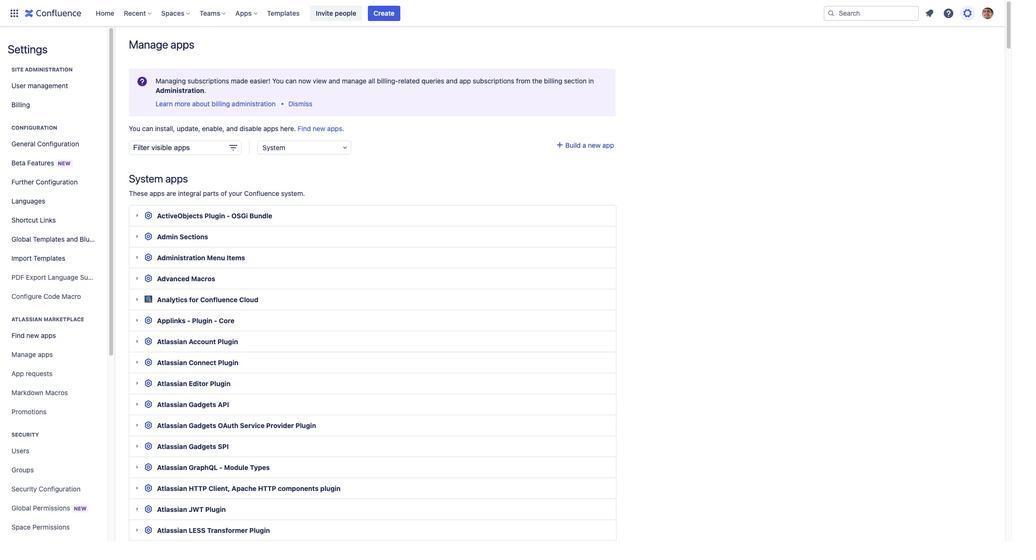 Task type: describe. For each thing, give the bounding box(es) containing it.
now
[[298, 77, 311, 85]]

system for system apps
[[129, 172, 163, 185]]

create
[[374, 9, 395, 17]]

app
[[11, 370, 24, 378]]

gadgets for oauth
[[189, 422, 216, 430]]

osgi
[[231, 212, 248, 220]]

administration inside "group"
[[25, 66, 73, 73]]

plugin right jwt
[[205, 506, 226, 514]]

small image
[[556, 141, 564, 149]]

find new apps link
[[8, 326, 100, 346]]

provider
[[266, 422, 294, 430]]

atlassian for atlassian gadgets oauth service provider plugin
[[157, 422, 187, 430]]

languages
[[11, 197, 45, 205]]

learn more about billing administration
[[156, 100, 276, 108]]

management
[[28, 82, 68, 90]]

your
[[229, 189, 242, 197]]

templates link
[[264, 5, 303, 21]]

billing
[[11, 101, 30, 109]]

atlassian for atlassian gadgets spi
[[157, 443, 187, 451]]

apps
[[235, 9, 252, 17]]

gadgets for api
[[189, 401, 216, 409]]

here.
[[280, 125, 296, 133]]

api
[[218, 401, 229, 409]]

these
[[129, 189, 148, 197]]

sections
[[180, 233, 208, 241]]

requests
[[26, 370, 53, 378]]

0 vertical spatial find
[[298, 125, 311, 133]]

jwt
[[189, 506, 204, 514]]

user management link
[[8, 76, 100, 95]]

view
[[313, 77, 327, 85]]

home link
[[93, 5, 117, 21]]

types
[[250, 464, 270, 472]]

are
[[166, 189, 176, 197]]

manage inside atlassian marketplace group
[[11, 351, 36, 359]]

atlassian for atlassian connect plugin
[[157, 359, 187, 367]]

general configuration link
[[8, 135, 100, 154]]

atlassian for atlassian graphql - module types
[[157, 464, 187, 472]]

teams button
[[197, 5, 230, 21]]

new inside atlassian marketplace group
[[26, 332, 39, 340]]

editor
[[189, 380, 208, 388]]

atlassian jwt plugin
[[157, 506, 226, 514]]

languages link
[[8, 192, 100, 211]]

manage apps inside atlassian marketplace group
[[11, 351, 53, 359]]

queries
[[422, 77, 444, 85]]

beta
[[11, 159, 25, 167]]

activeobjects
[[157, 212, 203, 220]]

your profile and preferences image
[[982, 7, 994, 19]]

billing-
[[377, 77, 398, 85]]

1 vertical spatial administration
[[232, 100, 276, 108]]

transformer
[[207, 527, 248, 535]]

build a new app
[[564, 141, 614, 149]]

atlassian editor plugin
[[157, 380, 231, 388]]

can inside managing subscriptions made easier! you can now view and manage all billing-related queries and app subscriptions from the billing section in administration .
[[286, 77, 297, 85]]

system apps
[[129, 172, 188, 185]]

apps up "are"
[[165, 172, 188, 185]]

banner containing home
[[0, 0, 1005, 27]]

appswitcher icon image
[[9, 7, 20, 19]]

learn
[[156, 100, 173, 108]]

2 subscriptions from the left
[[473, 77, 514, 85]]

shortcut links link
[[8, 211, 100, 230]]

macro
[[62, 293, 81, 301]]

language
[[48, 273, 78, 282]]

all
[[368, 77, 375, 85]]

promotions
[[11, 408, 47, 416]]

components
[[278, 485, 319, 493]]

these apps are integral parts of your confluence system.
[[129, 189, 305, 197]]

1 vertical spatial administration
[[157, 254, 205, 262]]

1 subscriptions from the left
[[188, 77, 229, 85]]

global for global templates and blueprints
[[11, 235, 31, 243]]

configure code macro
[[11, 293, 81, 301]]

groups link
[[8, 461, 100, 480]]

further
[[11, 178, 34, 186]]

further configuration
[[11, 178, 78, 186]]

billing link
[[8, 95, 100, 115]]

the
[[532, 77, 542, 85]]

code
[[44, 293, 60, 301]]

atlassian less transformer plugin
[[157, 527, 270, 535]]

user management
[[11, 82, 68, 90]]

app inside managing subscriptions made easier! you can now view and manage all billing-related queries and app subscriptions from the billing section in administration .
[[459, 77, 471, 85]]

people
[[335, 9, 356, 17]]

you can install, update, enable, and disable apps here. find new apps.
[[129, 125, 344, 133]]

- left osgi
[[227, 212, 230, 220]]

atlassian for atlassian less transformer plugin
[[157, 527, 187, 535]]

templates for global templates and blueprints
[[33, 235, 65, 243]]

analytics for confluence cloud
[[157, 296, 258, 304]]

templates for import templates
[[33, 254, 65, 262]]

- right 'applinks'
[[187, 317, 190, 325]]

plugin down core
[[218, 338, 238, 346]]

section
[[564, 77, 587, 85]]

account
[[189, 338, 216, 346]]

pdf export language support link
[[8, 268, 105, 287]]

plugin right the provider
[[296, 422, 316, 430]]

install,
[[155, 125, 175, 133]]

dismiss link
[[289, 100, 312, 108]]

permissions for space
[[32, 524, 70, 532]]

markdown macros
[[11, 389, 68, 397]]

atlassian gadgets api
[[157, 401, 229, 409]]

analytics
[[157, 296, 188, 304]]

macros for markdown macros
[[45, 389, 68, 397]]

atlassian graphql - module types
[[157, 464, 270, 472]]

spaces
[[161, 9, 184, 17]]

settings
[[8, 42, 47, 56]]

apps up requests
[[38, 351, 53, 359]]

configuration for security
[[39, 485, 81, 493]]

invite people button
[[310, 5, 362, 21]]

and left disable
[[226, 125, 238, 133]]

shortcut links
[[11, 216, 56, 224]]

1 horizontal spatial manage
[[129, 38, 168, 51]]

connect
[[189, 359, 216, 367]]

configuration for general
[[37, 140, 79, 148]]

admin
[[157, 233, 178, 241]]

markdown macros link
[[8, 384, 100, 403]]

module
[[224, 464, 248, 472]]

security group
[[8, 422, 100, 540]]

features
[[27, 159, 54, 167]]

shortcut
[[11, 216, 38, 224]]

groups
[[11, 466, 34, 474]]

help icon image
[[943, 7, 954, 19]]

1 vertical spatial app
[[603, 141, 614, 149]]

build a new app link
[[556, 141, 614, 149]]

bundle
[[250, 212, 272, 220]]

plugin
[[320, 485, 341, 493]]

atlassian for atlassian jwt plugin
[[157, 506, 187, 514]]

apps left "are"
[[150, 189, 165, 197]]

templates inside global element
[[267, 9, 300, 17]]

atlassian for atlassian marketplace
[[11, 316, 42, 323]]

0 vertical spatial new
[[313, 125, 325, 133]]



Task type: locate. For each thing, give the bounding box(es) containing it.
0 vertical spatial administration
[[25, 66, 73, 73]]

configuration group
[[8, 115, 111, 309]]

teams
[[200, 9, 220, 17]]

manage down recent dropdown button
[[129, 38, 168, 51]]

2 horizontal spatial new
[[588, 141, 601, 149]]

and right view
[[329, 77, 340, 85]]

new up further configuration link
[[58, 160, 71, 166]]

from
[[516, 77, 531, 85]]

atlassian up atlassian graphql - module types
[[157, 443, 187, 451]]

core
[[219, 317, 234, 325]]

global permissions new
[[11, 504, 87, 512]]

settings icon image
[[962, 7, 974, 19]]

2 vertical spatial new
[[26, 332, 39, 340]]

app right a
[[603, 141, 614, 149]]

1 vertical spatial permissions
[[32, 524, 70, 532]]

plugin up api
[[210, 380, 231, 388]]

administration down admin sections on the top left of page
[[157, 254, 205, 262]]

1 horizontal spatial billing
[[544, 77, 562, 85]]

further configuration link
[[8, 173, 100, 192]]

of
[[221, 189, 227, 197]]

made
[[231, 77, 248, 85]]

find inside atlassian marketplace group
[[11, 332, 25, 340]]

global templates and blueprints link
[[8, 230, 111, 249]]

apps down atlassian marketplace
[[41, 332, 56, 340]]

0 horizontal spatial manage apps
[[11, 351, 53, 359]]

configuration up the general
[[11, 125, 57, 131]]

0 horizontal spatial find
[[11, 332, 25, 340]]

atlassian down 'applinks'
[[157, 338, 187, 346]]

new left apps.
[[313, 125, 325, 133]]

http down types
[[258, 485, 276, 493]]

system up these
[[129, 172, 163, 185]]

you
[[272, 77, 284, 85], [129, 125, 140, 133]]

2 vertical spatial templates
[[33, 254, 65, 262]]

update,
[[177, 125, 200, 133]]

user
[[11, 82, 26, 90]]

1 horizontal spatial subscriptions
[[473, 77, 514, 85]]

search image
[[828, 9, 835, 17]]

atlassian inside group
[[11, 316, 42, 323]]

atlassian for atlassian editor plugin
[[157, 380, 187, 388]]

a
[[583, 141, 586, 149]]

2 global from the top
[[11, 504, 31, 512]]

0 horizontal spatial you
[[129, 125, 140, 133]]

1 horizontal spatial can
[[286, 77, 297, 85]]

gadgets down atlassian gadgets api
[[189, 422, 216, 430]]

0 vertical spatial global
[[11, 235, 31, 243]]

app right queries
[[459, 77, 471, 85]]

banner
[[0, 0, 1005, 27]]

new down atlassian marketplace
[[26, 332, 39, 340]]

atlassian left jwt
[[157, 506, 187, 514]]

0 horizontal spatial subscriptions
[[188, 77, 229, 85]]

configuration inside general configuration link
[[37, 140, 79, 148]]

administration inside managing subscriptions made easier! you can now view and manage all billing-related queries and app subscriptions from the billing section in administration .
[[156, 86, 204, 94]]

you left install,
[[129, 125, 140, 133]]

and left blueprints at the left
[[66, 235, 78, 243]]

templates
[[267, 9, 300, 17], [33, 235, 65, 243], [33, 254, 65, 262]]

more
[[175, 100, 190, 108]]

new for features
[[58, 160, 71, 166]]

3 gadgets from the top
[[189, 443, 216, 451]]

beta features new
[[11, 159, 71, 167]]

spaces button
[[158, 5, 194, 21]]

- left module in the bottom left of the page
[[219, 464, 223, 472]]

confluence image
[[25, 7, 81, 19], [25, 7, 81, 19]]

applinks - plugin - core
[[157, 317, 234, 325]]

apps down spaces popup button
[[171, 38, 194, 51]]

1 vertical spatial system
[[129, 172, 163, 185]]

manage
[[342, 77, 367, 85]]

billing right the about
[[212, 100, 230, 108]]

app requests
[[11, 370, 53, 378]]

configuration down groups link
[[39, 485, 81, 493]]

0 horizontal spatial new
[[58, 160, 71, 166]]

2 vertical spatial gadgets
[[189, 443, 216, 451]]

1 horizontal spatial new
[[74, 506, 87, 512]]

dismiss
[[289, 100, 312, 108]]

parts
[[203, 189, 219, 197]]

2 gadgets from the top
[[189, 422, 216, 430]]

collapse sidebar image
[[104, 31, 125, 51]]

new
[[58, 160, 71, 166], [74, 506, 87, 512]]

atlassian up atlassian gadgets spi
[[157, 422, 187, 430]]

administration down 'easier!'
[[232, 100, 276, 108]]

1 security from the top
[[11, 432, 39, 438]]

1 horizontal spatial you
[[272, 77, 284, 85]]

security
[[11, 432, 39, 438], [11, 485, 37, 493]]

plugin up 'account'
[[192, 317, 212, 325]]

macros for advanced macros
[[191, 275, 215, 283]]

0 vertical spatial gadgets
[[189, 401, 216, 409]]

create link
[[368, 5, 400, 21]]

system for system
[[262, 144, 285, 152]]

manage apps
[[129, 38, 194, 51], [11, 351, 53, 359]]

1 vertical spatial gadgets
[[189, 422, 216, 430]]

manage apps link
[[8, 346, 100, 365]]

None field
[[129, 141, 241, 155]]

global element
[[6, 0, 822, 26]]

0 vertical spatial new
[[58, 160, 71, 166]]

atlassian up atlassian jwt plugin
[[157, 485, 187, 493]]

manage apps down spaces
[[129, 38, 194, 51]]

new right a
[[588, 141, 601, 149]]

recent button
[[121, 5, 155, 21]]

0 vertical spatial billing
[[544, 77, 562, 85]]

security down "groups"
[[11, 485, 37, 493]]

1 vertical spatial global
[[11, 504, 31, 512]]

spi
[[218, 443, 229, 451]]

0 vertical spatial app
[[459, 77, 471, 85]]

confluence up 'bundle'
[[244, 189, 279, 197]]

1 vertical spatial you
[[129, 125, 140, 133]]

0 horizontal spatial billing
[[212, 100, 230, 108]]

applinks
[[157, 317, 186, 325]]

atlassian down atlassian gadgets spi
[[157, 464, 187, 472]]

macros inside markdown macros link
[[45, 389, 68, 397]]

0 vertical spatial can
[[286, 77, 297, 85]]

templates right apps popup button
[[267, 9, 300, 17]]

-
[[227, 212, 230, 220], [187, 317, 190, 325], [214, 317, 217, 325], [219, 464, 223, 472]]

global up space
[[11, 504, 31, 512]]

apps button
[[233, 5, 261, 21]]

permissions
[[33, 504, 70, 512], [32, 524, 70, 532]]

apache
[[232, 485, 256, 493]]

build
[[565, 141, 581, 149]]

menu
[[207, 254, 225, 262]]

atlassian account plugin
[[157, 338, 238, 346]]

administration
[[25, 66, 73, 73], [232, 100, 276, 108]]

plugin right connect on the left bottom of page
[[218, 359, 238, 367]]

0 vertical spatial permissions
[[33, 504, 70, 512]]

1 vertical spatial confluence
[[200, 296, 238, 304]]

0 horizontal spatial manage
[[11, 351, 36, 359]]

macros down administration menu items
[[191, 275, 215, 283]]

global inside security group
[[11, 504, 31, 512]]

1 horizontal spatial system
[[262, 144, 285, 152]]

app
[[459, 77, 471, 85], [603, 141, 614, 149]]

0 vertical spatial macros
[[191, 275, 215, 283]]

0 vertical spatial security
[[11, 432, 39, 438]]

templates up pdf export language support link on the left of page
[[33, 254, 65, 262]]

templates down links
[[33, 235, 65, 243]]

admin sections
[[157, 233, 208, 241]]

2 http from the left
[[258, 485, 276, 493]]

advanced macros
[[157, 275, 215, 283]]

macros down 'app requests' link
[[45, 389, 68, 397]]

you right 'easier!'
[[272, 77, 284, 85]]

find
[[298, 125, 311, 133], [11, 332, 25, 340]]

find new apps
[[11, 332, 56, 340]]

new for permissions
[[74, 506, 87, 512]]

0 horizontal spatial system
[[129, 172, 163, 185]]

administration down managing on the top left of page
[[156, 86, 204, 94]]

1 vertical spatial find
[[11, 332, 25, 340]]

items
[[227, 254, 245, 262]]

1 horizontal spatial app
[[603, 141, 614, 149]]

permissions for global
[[33, 504, 70, 512]]

cloud
[[239, 296, 258, 304]]

0 vertical spatial manage apps
[[129, 38, 194, 51]]

global inside configuration group
[[11, 235, 31, 243]]

can left now on the left of page
[[286, 77, 297, 85]]

administration
[[156, 86, 204, 94], [157, 254, 205, 262]]

billing inside managing subscriptions made easier! you can now view and manage all billing-related queries and app subscriptions from the billing section in administration .
[[544, 77, 562, 85]]

1 vertical spatial new
[[588, 141, 601, 149]]

plugin down these apps are integral parts of your confluence system.
[[205, 212, 225, 220]]

1 vertical spatial macros
[[45, 389, 68, 397]]

1 global from the top
[[11, 235, 31, 243]]

0 horizontal spatial confluence
[[200, 296, 238, 304]]

space permissions
[[11, 524, 70, 532]]

0 horizontal spatial http
[[189, 485, 207, 493]]

managing
[[156, 77, 186, 85]]

recent
[[124, 9, 146, 17]]

and inside configuration group
[[66, 235, 78, 243]]

you inside managing subscriptions made easier! you can now view and manage all billing-related queries and app subscriptions from the billing section in administration .
[[272, 77, 284, 85]]

notification icon image
[[924, 7, 935, 19]]

permissions down global permissions new
[[32, 524, 70, 532]]

atlassian down 'atlassian editor plugin'
[[157, 401, 187, 409]]

new inside beta features new
[[58, 160, 71, 166]]

atlassian up 'atlassian editor plugin'
[[157, 359, 187, 367]]

security up users
[[11, 432, 39, 438]]

subscriptions
[[188, 77, 229, 85], [473, 77, 514, 85]]

global
[[11, 235, 31, 243], [11, 504, 31, 512]]

0 vertical spatial confluence
[[244, 189, 279, 197]]

security for security configuration
[[11, 485, 37, 493]]

confluence up core
[[200, 296, 238, 304]]

site administration
[[11, 66, 73, 73]]

configuration up beta features new
[[37, 140, 79, 148]]

security for security
[[11, 432, 39, 438]]

less
[[189, 527, 206, 535]]

service
[[240, 422, 265, 430]]

configuration up the languages link
[[36, 178, 78, 186]]

apps left here.
[[263, 125, 279, 133]]

site administration group
[[8, 56, 100, 117]]

apps.
[[327, 125, 344, 133]]

atlassian connect plugin
[[157, 359, 238, 367]]

gadgets for spi
[[189, 443, 216, 451]]

templates inside global templates and blueprints link
[[33, 235, 65, 243]]

configure
[[11, 293, 42, 301]]

manage up 'app'
[[11, 351, 36, 359]]

and right queries
[[446, 77, 458, 85]]

1 horizontal spatial find
[[298, 125, 311, 133]]

1 vertical spatial manage apps
[[11, 351, 53, 359]]

0 vertical spatial templates
[[267, 9, 300, 17]]

subscriptions up .
[[188, 77, 229, 85]]

1 http from the left
[[189, 485, 207, 493]]

billing right the
[[544, 77, 562, 85]]

configuration for further
[[36, 178, 78, 186]]

support
[[80, 273, 105, 282]]

1 vertical spatial manage
[[11, 351, 36, 359]]

about
[[192, 100, 210, 108]]

can left install,
[[142, 125, 153, 133]]

plugin right transformer
[[249, 527, 270, 535]]

confluence
[[244, 189, 279, 197], [200, 296, 238, 304]]

1 vertical spatial billing
[[212, 100, 230, 108]]

1 horizontal spatial confluence
[[244, 189, 279, 197]]

permissions down security configuration link
[[33, 504, 70, 512]]

0 vertical spatial manage
[[129, 38, 168, 51]]

atlassian for atlassian http client, apache http components plugin
[[157, 485, 187, 493]]

atlassian
[[11, 316, 42, 323], [157, 338, 187, 346], [157, 359, 187, 367], [157, 380, 187, 388], [157, 401, 187, 409], [157, 422, 187, 430], [157, 443, 187, 451], [157, 464, 187, 472], [157, 485, 187, 493], [157, 506, 187, 514], [157, 527, 187, 535]]

atlassian marketplace group
[[8, 306, 100, 425]]

1 horizontal spatial manage apps
[[129, 38, 194, 51]]

atlassian left less
[[157, 527, 187, 535]]

1 horizontal spatial http
[[258, 485, 276, 493]]

import
[[11, 254, 32, 262]]

atlassian for atlassian account plugin
[[157, 338, 187, 346]]

apps
[[171, 38, 194, 51], [263, 125, 279, 133], [165, 172, 188, 185], [150, 189, 165, 197], [41, 332, 56, 340], [38, 351, 53, 359]]

0 vertical spatial you
[[272, 77, 284, 85]]

0 horizontal spatial app
[[459, 77, 471, 85]]

1 vertical spatial security
[[11, 485, 37, 493]]

global for global permissions new
[[11, 504, 31, 512]]

- left core
[[214, 317, 217, 325]]

global up import
[[11, 235, 31, 243]]

1 horizontal spatial administration
[[232, 100, 276, 108]]

find right here.
[[298, 125, 311, 133]]

atlassian gadgets oauth service provider plugin
[[157, 422, 316, 430]]

configuration inside security configuration link
[[39, 485, 81, 493]]

1 horizontal spatial new
[[313, 125, 325, 133]]

atlassian up find new apps
[[11, 316, 42, 323]]

import templates
[[11, 254, 65, 262]]

http up jwt
[[189, 485, 207, 493]]

configuration inside further configuration link
[[36, 178, 78, 186]]

1 gadgets from the top
[[189, 401, 216, 409]]

0 horizontal spatial macros
[[45, 389, 68, 397]]

subscriptions left from
[[473, 77, 514, 85]]

find down atlassian marketplace
[[11, 332, 25, 340]]

advanced
[[157, 275, 190, 283]]

related
[[398, 77, 420, 85]]

0 vertical spatial administration
[[156, 86, 204, 94]]

0 horizontal spatial administration
[[25, 66, 73, 73]]

atlassian left editor
[[157, 380, 187, 388]]

administration menu items
[[157, 254, 245, 262]]

administration up management
[[25, 66, 73, 73]]

templates inside 'import templates' link
[[33, 254, 65, 262]]

new inside global permissions new
[[74, 506, 87, 512]]

0 vertical spatial system
[[262, 144, 285, 152]]

gadgets left spi
[[189, 443, 216, 451]]

new down security configuration link
[[74, 506, 87, 512]]

learn more about billing administration link
[[156, 100, 276, 108]]

1 vertical spatial templates
[[33, 235, 65, 243]]

1 vertical spatial new
[[74, 506, 87, 512]]

promotions link
[[8, 403, 100, 422]]

manage apps up app requests
[[11, 351, 53, 359]]

1 horizontal spatial macros
[[191, 275, 215, 283]]

site
[[11, 66, 24, 73]]

0 horizontal spatial new
[[26, 332, 39, 340]]

2 security from the top
[[11, 485, 37, 493]]

Search field
[[824, 5, 919, 21]]

system down here.
[[262, 144, 285, 152]]

atlassian for atlassian gadgets api
[[157, 401, 187, 409]]

gadgets left api
[[189, 401, 216, 409]]

0 horizontal spatial can
[[142, 125, 153, 133]]

1 vertical spatial can
[[142, 125, 153, 133]]



Task type: vqa. For each thing, say whether or not it's contained in the screenshot.
Settings
yes



